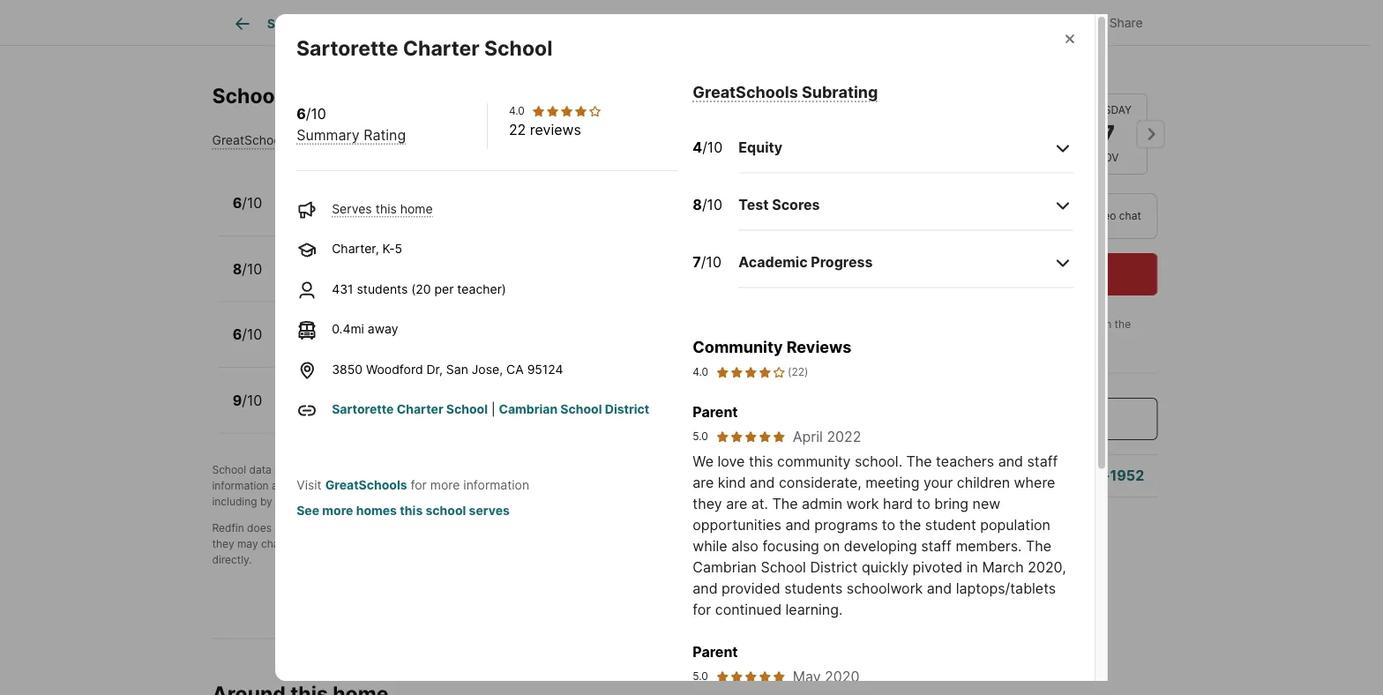 Task type: describe. For each thing, give the bounding box(es) containing it.
information inside , a nonprofit organization. redfin recommends buyers and renters use greatschools information and ratings as a
[[212, 479, 269, 492]]

• left 0.3mi
[[446, 272, 453, 287]]

tour
[[1039, 266, 1068, 283]]

/10 left steindorf at the left top
[[242, 260, 262, 277]]

schoolwork
[[847, 579, 923, 597]]

opportunities
[[693, 516, 782, 533]]

they inside we love this community school. the teachers and staff are kind and considerate, meeting your children where they are at. the admin work hard to bring new opportunities and programs to the student population while also focusing on developing staff members. the cambrian school district quickly pivoted in march 2020, and provided students schoolwork and laptops/tablets for continued learning.
[[693, 495, 722, 512]]

2 their from the left
[[653, 479, 676, 492]]

in inside in the last 30 days
[[1103, 318, 1112, 331]]

they inside school service boundaries are intended to be used as a reference only; they may change and are not
[[212, 537, 234, 550]]

hard
[[883, 495, 913, 512]]

enrollment
[[582, 537, 635, 550]]

sartorette for sartorette charter school
[[296, 35, 398, 60]]

by inside first step, and conduct their own investigation to determine their desired schools or school districts, including by contacting and visiting the schools themselves.
[[260, 495, 272, 508]]

april
[[793, 428, 823, 445]]

1 vertical spatial schools
[[212, 83, 292, 107]]

service
[[526, 521, 562, 534]]

does
[[247, 521, 272, 534]]

0 horizontal spatial more
[[322, 503, 353, 518]]

overview
[[349, 16, 404, 31]]

this inside branham high school public, 9-12 • serves this home • 1.1mi
[[408, 403, 430, 418]]

sartorette charter school link
[[332, 402, 488, 417]]

0.8mi
[[482, 337, 514, 352]]

school inside first step, and conduct their own investigation to determine their desired schools or school districts, including by contacting and visiting the schools themselves.
[[774, 479, 807, 492]]

0 vertical spatial not
[[275, 521, 291, 534]]

redfin inside , a nonprofit organization. redfin recommends buyers and renters use greatschools information and ratings as a
[[546, 463, 578, 476]]

see
[[297, 503, 319, 518]]

contact
[[687, 537, 725, 550]]

6 inside 6 /10 summary rating
[[297, 105, 306, 122]]

9 /10
[[233, 392, 262, 409]]

provided inside we love this community school. the teachers and staff are kind and considerate, meeting your children where they are at. the admin work hard to bring new opportunities and programs to the student population while also focusing on developing staff members. the cambrian school district quickly pivoted in march 2020, and provided students schoolwork and laptops/tablets for continued learning.
[[722, 579, 781, 597]]

serves this home link
[[332, 201, 433, 216]]

nonprofit
[[430, 463, 475, 476]]

reviews
[[787, 337, 852, 357]]

1 vertical spatial 4.0
[[693, 365, 709, 378]]

rating 5.0 out of 5 element for may 2020
[[715, 669, 786, 684]]

school inside branham high school public, 9-12 • serves this home • 1.1mi
[[382, 384, 430, 401]]

• right 12
[[354, 403, 361, 418]]

2020,
[[1028, 558, 1066, 575]]

summary rating link
[[297, 126, 406, 143]]

k- inside the sartorette charter school dialog
[[383, 241, 395, 256]]

/10 left price
[[242, 326, 262, 343]]

scores
[[772, 196, 820, 213]]

3850 woodford dr, san jose, ca 95124
[[332, 362, 563, 377]]

first step, and conduct their own investigation to determine their desired schools or school districts, including by contacting and visiting the schools themselves.
[[212, 479, 853, 508]]

see more homes this school serves link
[[297, 503, 510, 518]]

favorite
[[906, 15, 953, 30]]

see more homes this school serves
[[297, 503, 510, 518]]

a right ask
[[929, 467, 938, 484]]

x-out
[[1015, 15, 1048, 30]]

price
[[282, 318, 317, 335]]

rating inside 6 /10 summary rating
[[364, 126, 406, 143]]

serves inside branham high school public, 9-12 • serves this home • 1.1mi
[[365, 403, 405, 418]]

school inside dialog
[[426, 503, 466, 518]]

1 horizontal spatial the
[[907, 452, 932, 470]]

school inside we love this community school. the teachers and staff are kind and considerate, meeting your children where they are at. the admin work hard to bring new opportunities and programs to the student population while also focusing on developing staff members. the cambrian school district quickly pivoted in march 2020, and provided students schoolwork and laptops/tablets for continued learning.
[[761, 558, 806, 575]]

school down service
[[546, 537, 579, 550]]

public, for steindorf steam school
[[282, 272, 321, 287]]

22 reviews
[[509, 121, 581, 138]]

considerate,
[[779, 474, 862, 491]]

april 2022
[[793, 428, 861, 445]]

8 inside price charter middle school charter, 6-8 • serves this home • 0.8mi
[[346, 337, 354, 352]]

in inside we love this community school. the teachers and staff are kind and considerate, meeting your children where they are at. the admin work hard to bring new opportunities and programs to the student population while also focusing on developing staff members. the cambrian school district quickly pivoted in march 2020, and provided students schoolwork and laptops/tablets for continued learning.
[[967, 558, 978, 575]]

and down the while on the right of the page
[[693, 579, 718, 597]]

property details tab
[[423, 3, 556, 45]]

away
[[368, 321, 398, 336]]

search link
[[232, 13, 309, 34]]

video
[[1089, 210, 1117, 222]]

0 vertical spatial by
[[333, 463, 345, 476]]

reference
[[770, 521, 817, 534]]

where
[[1014, 474, 1056, 491]]

0 vertical spatial cambrian
[[499, 402, 558, 417]]

1 horizontal spatial schools
[[720, 479, 758, 492]]

property
[[443, 16, 494, 31]]

2022
[[827, 428, 861, 445]]

charter for sartorette charter school charter, k-5 • serves this home • 0.4mi
[[356, 187, 409, 204]]

members.
[[956, 537, 1022, 554]]

students inside we love this community school. the teachers and staff are kind and considerate, meeting your children where they are at. the admin work hard to bring new opportunities and programs to the student population while also focusing on developing staff members. the cambrian school district quickly pivoted in march 2020, and provided students schoolwork and laptops/tablets for continued learning.
[[784, 579, 843, 597]]

including
[[212, 495, 257, 508]]

schools tab
[[696, 3, 784, 45]]

buyers
[[649, 463, 683, 476]]

accurate.
[[450, 537, 497, 550]]

steindorf steam school public, k-8 • nearby school • 0.3mi
[[282, 252, 488, 287]]

school inside 'element'
[[484, 35, 553, 60]]

focusing
[[763, 537, 819, 554]]

school inside steindorf steam school public, k-8 • nearby school • 0.3mi
[[404, 272, 442, 287]]

0.3mi
[[456, 272, 488, 287]]

woodford
[[366, 362, 423, 377]]

5 inside the sartorette charter school dialog
[[395, 241, 402, 256]]

own
[[496, 479, 517, 492]]

1 their from the left
[[470, 479, 493, 492]]

and up at.
[[750, 474, 775, 491]]

0 vertical spatial district
[[605, 402, 650, 417]]

per
[[435, 281, 454, 296]]

30
[[943, 334, 957, 347]]

march
[[982, 558, 1024, 575]]

home inside price charter middle school charter, 6-8 • serves this home • 0.8mi
[[436, 337, 469, 352]]

test
[[739, 196, 769, 213]]

1 horizontal spatial more
[[430, 477, 460, 492]]

sale & tax history
[[575, 16, 677, 31]]

to
[[500, 537, 512, 550]]

step,
[[377, 479, 402, 492]]

0 vertical spatial provided
[[286, 463, 330, 476]]

(20
[[411, 281, 431, 296]]

and up district at the right
[[786, 516, 811, 533]]

|
[[491, 402, 495, 417]]

charter for sartorette charter school
[[403, 35, 480, 60]]

0.4mi away
[[332, 321, 398, 336]]

tax
[[615, 16, 633, 31]]

and down is
[[272, 479, 290, 492]]

steindorf
[[282, 252, 347, 270]]

0.4mi inside the sartorette charter school dialog
[[332, 321, 364, 336]]

this inside price charter middle school charter, 6-8 • serves this home • 0.8mi
[[411, 337, 432, 352]]

middle
[[377, 318, 424, 335]]

6 for price
[[233, 326, 242, 343]]

to up developing
[[882, 516, 896, 533]]

9
[[233, 392, 242, 409]]

0 horizontal spatial schools
[[411, 495, 449, 508]]

1 horizontal spatial rating 4.0 out of 5 element
[[716, 364, 786, 380]]

greatschools inside , a nonprofit organization. redfin recommends buyers and renters use greatschools information and ratings as a
[[767, 463, 834, 476]]

tab list containing search
[[212, 0, 798, 45]]

7 inside the sartorette charter school dialog
[[693, 253, 701, 271]]

this inside we love this community school. the teachers and staff are kind and considerate, meeting your children where they are at. the admin work hard to bring new opportunities and programs to the student population while also focusing on developing staff members. the cambrian school district quickly pivoted in march 2020, and provided students schoolwork and laptops/tablets for continued learning.
[[749, 452, 773, 470]]

the inside first step, and conduct their own investigation to determine their desired schools or school districts, including by contacting and visiting the schools themselves.
[[392, 495, 408, 508]]

information.
[[426, 521, 486, 534]]

sale & tax history tab
[[556, 3, 696, 45]]

and inside school service boundaries are intended to be used as a reference only; they may change and are not
[[301, 537, 320, 550]]

1 vertical spatial staff
[[921, 537, 952, 554]]

equity
[[739, 139, 783, 156]]

431
[[332, 281, 353, 296]]

school inside school service boundaries are intended to be used as a reference only; they may change and are not
[[489, 521, 523, 534]]

equity button
[[739, 123, 1074, 173]]

jose,
[[472, 362, 503, 377]]

district
[[783, 537, 818, 550]]

the inside we love this community school. the teachers and staff are kind and considerate, meeting your children where they are at. the admin work hard to bring new opportunities and programs to the student population while also focusing on developing staff members. the cambrian school district quickly pivoted in march 2020, and provided students schoolwork and laptops/tablets for continued learning.
[[899, 516, 921, 533]]

k- for steam
[[324, 272, 337, 287]]

tour via video chat list box
[[882, 193, 1158, 239]]

and up desired
[[686, 463, 705, 476]]

in the last 30 days
[[922, 318, 1134, 347]]

/10 left test
[[702, 196, 723, 213]]

greatschools subrating link
[[693, 82, 878, 101]]

/10 left academic at the top right
[[701, 253, 722, 271]]

cambrian school district link
[[499, 402, 650, 417]]

are down 'endorse'
[[323, 537, 339, 550]]

4 /10
[[693, 139, 723, 156]]

be inside school service boundaries are intended to be used as a reference only; they may change and are not
[[703, 521, 716, 534]]

sale
[[575, 16, 600, 31]]

,
[[415, 463, 418, 476]]

district inside we love this community school. the teachers and staff are kind and considerate, meeting your children where they are at. the admin work hard to bring new opportunities and programs to the student population while also focusing on developing staff members. the cambrian school district quickly pivoted in march 2020, and provided students schoolwork and laptops/tablets for continued learning.
[[810, 558, 858, 575]]

use
[[746, 463, 764, 476]]

1 vertical spatial 8 /10
[[233, 260, 262, 277]]

parent for may 2020
[[693, 643, 738, 660]]

home inside branham high school public, 9-12 • serves this home • 1.1mi
[[433, 403, 466, 418]]

(408) 762-1952 link
[[1034, 467, 1144, 484]]

/10 left branham
[[242, 392, 262, 409]]

and up redfin does not endorse or guarantee this information.
[[332, 495, 350, 508]]

home inside sartorette charter school charter, k-5 • serves this home • 0.4mi
[[435, 206, 467, 221]]

8 left steindorf at the left top
[[233, 260, 242, 277]]

2 vertical spatial the
[[1026, 537, 1052, 554]]

steam
[[350, 252, 394, 270]]

san
[[446, 362, 468, 377]]

this down the visit greatschools for more information
[[400, 503, 423, 518]]

be inside guaranteed to be accurate. to verify school enrollment eligibility, contact the school district directly.
[[434, 537, 447, 550]]

95124 inside the sartorette charter school dialog
[[527, 362, 563, 377]]

/10 left equity
[[702, 139, 723, 156]]

are up "opportunities"
[[726, 495, 747, 512]]

school service boundaries are intended to be used as a reference only; they may change and are not
[[212, 521, 844, 550]]

work
[[847, 495, 879, 512]]

5 inside sartorette charter school charter, k-5 • serves this home • 0.4mi
[[345, 206, 353, 221]]

• left 0.8mi
[[472, 337, 479, 352]]



Task type: locate. For each thing, give the bounding box(es) containing it.
1 horizontal spatial redfin
[[546, 463, 578, 476]]

staff up pivoted
[[921, 537, 952, 554]]

7 inside the tuesday 7 nov
[[1100, 118, 1115, 149]]

sartorette for sartorette charter school charter, k-5 • serves this home • 0.4mi
[[282, 187, 353, 204]]

public, inside branham high school public, 9-12 • serves this home • 1.1mi
[[282, 403, 321, 418]]

1 horizontal spatial as
[[746, 521, 758, 534]]

7 up nov
[[1100, 118, 1115, 149]]

1 horizontal spatial be
[[703, 521, 716, 534]]

charter for price charter middle school charter, 6-8 • serves this home • 0.8mi
[[321, 318, 374, 335]]

home down 3850 woodford dr, san jose, ca 95124
[[433, 403, 466, 418]]

while
[[693, 537, 728, 554]]

district
[[605, 402, 650, 417], [810, 558, 858, 575]]

a down at.
[[761, 521, 767, 534]]

1 horizontal spatial for
[[693, 601, 711, 618]]

provided up continued
[[722, 579, 781, 597]]

school down "opportunities"
[[748, 537, 781, 550]]

8 down 0.4mi away
[[346, 337, 354, 352]]

this inside sartorette charter school charter, k-5 • serves this home • 0.4mi
[[410, 206, 431, 221]]

0 horizontal spatial staff
[[921, 537, 952, 554]]

by up greatschools link in the bottom left of the page
[[333, 463, 345, 476]]

charter, inside the sartorette charter school dialog
[[332, 241, 379, 256]]

nearby
[[358, 272, 401, 287]]

0 horizontal spatial rating 4.0 out of 5 element
[[532, 104, 602, 118]]

and down pivoted
[[927, 579, 952, 597]]

1 horizontal spatial staff
[[1027, 452, 1058, 470]]

cambrian down the while on the right of the page
[[693, 558, 757, 575]]

rating 4.0 out of 5 element down community in the right of the page
[[716, 364, 786, 380]]

2 vertical spatial sartorette
[[332, 402, 394, 417]]

1 horizontal spatial district
[[810, 558, 858, 575]]

sartorette
[[296, 35, 398, 60], [282, 187, 353, 204], [332, 402, 394, 417]]

charter up charter, k-5
[[356, 187, 409, 204]]

as right ratings
[[331, 479, 342, 492]]

0 vertical spatial 95124
[[1069, 318, 1100, 331]]

1 horizontal spatial not
[[342, 537, 358, 550]]

this down the see more homes this school serves
[[405, 521, 423, 534]]

0 horizontal spatial in
[[967, 558, 978, 575]]

school inside price charter middle school charter, 6-8 • serves this home • 0.8mi
[[428, 318, 475, 335]]

to inside guaranteed to be accurate. to verify school enrollment eligibility, contact the school district directly.
[[421, 537, 431, 550]]

cambrian
[[499, 402, 558, 417], [693, 558, 757, 575]]

used
[[719, 521, 743, 534]]

serves inside sartorette charter school charter, k-5 • serves this home • 0.4mi
[[366, 206, 407, 221]]

0 vertical spatial parent
[[693, 403, 738, 420]]

sartorette charter school dialog
[[275, 14, 1108, 695]]

summary inside 6 /10 summary rating
[[297, 126, 360, 143]]

test scores button
[[739, 180, 1074, 230]]

academic progress
[[739, 253, 873, 271]]

as inside , a nonprofit organization. redfin recommends buyers and renters use greatschools information and ratings as a
[[331, 479, 342, 492]]

for down ,
[[411, 477, 427, 492]]

we
[[693, 452, 714, 470]]

community reviews
[[693, 337, 852, 357]]

0 horizontal spatial schools
[[212, 83, 292, 107]]

share
[[1110, 15, 1143, 30]]

a inside school service boundaries are intended to be used as a reference only; they may change and are not
[[761, 521, 767, 534]]

as up also
[[746, 521, 758, 534]]

schools up greatschools summary rating link at the top left of the page
[[212, 83, 292, 107]]

1 5.0 from the top
[[693, 430, 708, 443]]

0 vertical spatial they
[[693, 495, 722, 512]]

1 horizontal spatial cambrian
[[693, 558, 757, 575]]

are down we
[[693, 474, 714, 491]]

more down nonprofit
[[430, 477, 460, 492]]

0 vertical spatial the
[[907, 452, 932, 470]]

5.0 for april 2022
[[693, 430, 708, 443]]

public, down steindorf at the left top
[[282, 272, 321, 287]]

&
[[604, 16, 612, 31]]

0 vertical spatial students
[[357, 281, 408, 296]]

1 vertical spatial k-
[[383, 241, 395, 256]]

greatschools
[[693, 82, 798, 101], [212, 133, 291, 148], [348, 463, 415, 476], [767, 463, 834, 476], [325, 477, 407, 492]]

1 horizontal spatial 8 /10
[[693, 196, 723, 213]]

8 inside steindorf steam school public, k-8 • nearby school • 0.3mi
[[337, 272, 344, 287]]

1 6 /10 from the top
[[233, 194, 262, 212]]

1 vertical spatial for
[[693, 601, 711, 618]]

staff up where on the bottom right of page
[[1027, 452, 1058, 470]]

sartorette charter school charter, k-5 • serves this home • 0.4mi
[[282, 187, 514, 221]]

provided up visit
[[286, 463, 330, 476]]

students down steam
[[357, 281, 408, 296]]

are up enrollment
[[624, 521, 640, 534]]

this up dr,
[[411, 337, 432, 352]]

0 horizontal spatial not
[[275, 521, 291, 534]]

cambrian right |
[[499, 402, 558, 417]]

charter, up steindorf at the left top
[[282, 206, 329, 221]]

schools up 'greatschools subrating' 'link'
[[716, 16, 765, 31]]

ask
[[900, 467, 926, 484]]

or right 'endorse'
[[338, 521, 348, 534]]

serves inside the sartorette charter school dialog
[[332, 201, 372, 216]]

a right ,
[[421, 463, 427, 476]]

2 5.0 from the top
[[693, 670, 708, 683]]

sartorette charter school
[[296, 35, 553, 60]]

investigation
[[520, 479, 584, 492]]

love
[[718, 452, 745, 470]]

1 vertical spatial parent
[[693, 643, 738, 660]]

0 horizontal spatial or
[[338, 521, 348, 534]]

1 vertical spatial they
[[212, 537, 234, 550]]

1 parent from the top
[[693, 403, 738, 420]]

4.0 up 22
[[509, 104, 525, 117]]

information down organization.
[[463, 477, 529, 492]]

0 vertical spatial k-
[[333, 206, 345, 221]]

1 vertical spatial provided
[[722, 579, 781, 597]]

2 rating 5.0 out of 5 element from the top
[[715, 669, 786, 684]]

1 horizontal spatial information
[[463, 477, 529, 492]]

academic
[[739, 253, 808, 271]]

8
[[693, 196, 702, 213], [233, 260, 242, 277], [337, 272, 344, 287], [346, 337, 354, 352]]

0 vertical spatial in
[[1103, 318, 1112, 331]]

schools down renters in the bottom right of the page
[[720, 479, 758, 492]]

431 students (20 per teacher)
[[332, 281, 506, 296]]

greatschools link
[[325, 477, 407, 492]]

0 horizontal spatial be
[[434, 537, 447, 550]]

0 vertical spatial 0.4mi
[[481, 206, 514, 221]]

they down desired
[[693, 495, 722, 512]]

1 vertical spatial 0.4mi
[[332, 321, 364, 336]]

1 vertical spatial 5.0
[[693, 670, 708, 683]]

share button
[[1070, 4, 1158, 40]]

0 vertical spatial sartorette
[[296, 35, 398, 60]]

0 horizontal spatial 5
[[345, 206, 353, 221]]

1 public, from the top
[[282, 272, 321, 287]]

determine
[[600, 479, 650, 492]]

0 vertical spatial public,
[[282, 272, 321, 287]]

0 vertical spatial rating 4.0 out of 5 element
[[532, 104, 602, 118]]

organization.
[[478, 463, 543, 476]]

for inside we love this community school. the teachers and staff are kind and considerate, meeting your children where they are at. the admin work hard to bring new opportunities and programs to the student population while also focusing on developing staff members. the cambrian school district quickly pivoted in march 2020, and provided students schoolwork and laptops/tablets for continued learning.
[[693, 601, 711, 618]]

k- for charter
[[333, 206, 345, 221]]

branham
[[282, 384, 344, 401]]

is
[[275, 463, 283, 476]]

charter, inside sartorette charter school charter, k-5 • serves this home • 0.4mi
[[282, 206, 329, 221]]

k- inside sartorette charter school charter, k-5 • serves this home • 0.4mi
[[333, 206, 345, 221]]

2 parent from the top
[[693, 643, 738, 660]]

district down on
[[810, 558, 858, 575]]

nov
[[1096, 151, 1119, 164]]

None button
[[892, 93, 973, 175], [980, 93, 1060, 175], [1067, 93, 1147, 175], [892, 93, 973, 175], [980, 93, 1060, 175], [1067, 93, 1147, 175]]

0 vertical spatial redfin
[[546, 463, 578, 476]]

schools inside schools tab
[[716, 16, 765, 31]]

the inside in the last 30 days
[[1115, 318, 1131, 331]]

1 vertical spatial sartorette
[[282, 187, 353, 204]]

charter, up nearby on the left top of the page
[[332, 241, 379, 256]]

0 horizontal spatial information
[[212, 479, 269, 492]]

school right nearby on the left top of the page
[[404, 272, 442, 287]]

0 vertical spatial 4.0
[[509, 104, 525, 117]]

• down 0.4mi away
[[357, 337, 364, 352]]

0 vertical spatial schools
[[720, 479, 758, 492]]

this up steindorf steam school public, k-8 • nearby school • 0.3mi
[[410, 206, 431, 221]]

price charter middle school charter, 6-8 • serves this home • 0.8mi
[[282, 318, 514, 352]]

charter inside price charter middle school charter, 6-8 • serves this home • 0.8mi
[[321, 318, 374, 335]]

redfin up investigation
[[546, 463, 578, 476]]

more up redfin does not endorse or guarantee this information.
[[322, 503, 353, 518]]

school
[[404, 272, 442, 287], [774, 479, 807, 492], [426, 503, 466, 518], [546, 537, 579, 550], [748, 537, 781, 550]]

1 horizontal spatial 0.4mi
[[481, 206, 514, 221]]

provided
[[286, 463, 330, 476], [722, 579, 781, 597]]

serves inside price charter middle school charter, 6-8 • serves this home • 0.8mi
[[368, 337, 408, 352]]

0 vertical spatial for
[[411, 477, 427, 492]]

8 /10 inside the sartorette charter school dialog
[[693, 196, 723, 213]]

3850
[[332, 362, 363, 377]]

1 vertical spatial 6
[[233, 194, 242, 212]]

k-
[[333, 206, 345, 221], [383, 241, 395, 256], [324, 272, 337, 287]]

charter inside 'element'
[[403, 35, 480, 60]]

not up change
[[275, 521, 291, 534]]

tab list
[[212, 0, 798, 45]]

the
[[1115, 318, 1131, 331], [392, 495, 408, 508], [899, 516, 921, 533], [728, 537, 745, 550]]

12
[[338, 403, 351, 418]]

• down steam
[[348, 272, 355, 287]]

• left '1.1mi' on the left of page
[[469, 403, 476, 418]]

7 left academic at the top right
[[693, 253, 701, 271]]

information inside the sartorette charter school dialog
[[463, 477, 529, 492]]

and
[[998, 452, 1023, 470], [686, 463, 705, 476], [750, 474, 775, 491], [272, 479, 290, 492], [405, 479, 424, 492], [332, 495, 350, 508], [786, 516, 811, 533], [301, 537, 320, 550], [693, 579, 718, 597], [927, 579, 952, 597]]

developing
[[844, 537, 917, 554]]

option
[[882, 193, 1010, 239]]

0 vertical spatial be
[[703, 521, 716, 534]]

favorite button
[[867, 4, 968, 40]]

0 vertical spatial staff
[[1027, 452, 1058, 470]]

redfin up may
[[212, 521, 244, 534]]

schools down conduct
[[411, 495, 449, 508]]

1 vertical spatial in
[[967, 558, 978, 575]]

0 horizontal spatial the
[[772, 495, 798, 512]]

to down your
[[917, 495, 931, 512]]

change
[[261, 537, 298, 550]]

• up charter, k-5
[[356, 206, 363, 221]]

1 vertical spatial the
[[772, 495, 798, 512]]

, a nonprofit organization. redfin recommends buyers and renters use greatschools information and ratings as a
[[212, 463, 834, 492]]

reviews
[[530, 121, 581, 138]]

data
[[249, 463, 272, 476]]

for left continued
[[693, 601, 711, 618]]

1 rating 5.0 out of 5 element from the top
[[715, 429, 786, 444]]

0 horizontal spatial 7
[[693, 253, 701, 271]]

to inside school service boundaries are intended to be used as a reference only; they may change and are not
[[690, 521, 700, 534]]

intended
[[643, 521, 687, 534]]

and up where on the bottom right of page
[[998, 452, 1023, 470]]

1 vertical spatial charter,
[[332, 241, 379, 256]]

home up 3850 woodford dr, san jose, ca 95124
[[436, 337, 469, 352]]

/10 up greatschools summary rating
[[306, 105, 326, 122]]

0 horizontal spatial 8 /10
[[233, 260, 262, 277]]

sartorette charter school element
[[296, 14, 574, 60]]

school inside sartorette charter school charter, k-5 • serves this home • 0.4mi
[[413, 187, 460, 204]]

history
[[637, 16, 677, 31]]

6-
[[333, 337, 346, 352]]

2 vertical spatial 6
[[233, 326, 242, 343]]

public, inside steindorf steam school public, k-8 • nearby school • 0.3mi
[[282, 272, 321, 287]]

rating 4.0 out of 5 element up 'reviews'
[[532, 104, 602, 118]]

redfin
[[546, 463, 578, 476], [212, 521, 244, 534]]

•
[[356, 206, 363, 221], [471, 206, 478, 221], [348, 272, 355, 287], [446, 272, 453, 287], [357, 337, 364, 352], [472, 337, 479, 352], [354, 403, 361, 418], [469, 403, 476, 418]]

1 vertical spatial more
[[322, 503, 353, 518]]

1952
[[1110, 467, 1144, 484]]

1 vertical spatial rating 4.0 out of 5 element
[[716, 364, 786, 380]]

6 for sartorette
[[233, 194, 242, 212]]

next image
[[1137, 120, 1165, 148]]

days
[[960, 334, 983, 347]]

1 horizontal spatial they
[[693, 495, 722, 512]]

0 vertical spatial 8 /10
[[693, 196, 723, 213]]

0 horizontal spatial as
[[331, 479, 342, 492]]

8 /10
[[693, 196, 723, 213], [233, 260, 262, 277]]

tuesday 7 nov
[[1083, 103, 1131, 164]]

this down dr,
[[408, 403, 430, 418]]

charter down dr,
[[397, 402, 443, 417]]

rating 4.0 out of 5 element
[[532, 104, 602, 118], [716, 364, 786, 380]]

tour via video chat
[[1046, 210, 1141, 222]]

95124 down schedule tour button
[[1069, 318, 1100, 331]]

5 up charter, k-5
[[345, 206, 353, 221]]

not down redfin does not endorse or guarantee this information.
[[342, 537, 358, 550]]

charter, inside price charter middle school charter, 6-8 • serves this home • 0.8mi
[[282, 337, 329, 352]]

2 public, from the top
[[282, 403, 321, 418]]

be down information.
[[434, 537, 447, 550]]

school down community
[[774, 479, 807, 492]]

0.4mi up 6-
[[332, 321, 364, 336]]

parent for april 2022
[[693, 403, 738, 420]]

6 /10 for sartorette
[[233, 194, 262, 212]]

7 /10
[[693, 253, 722, 271]]

information
[[463, 477, 529, 492], [212, 479, 269, 492]]

8 inside the sartorette charter school dialog
[[693, 196, 702, 213]]

0 horizontal spatial students
[[357, 281, 408, 296]]

more
[[430, 477, 460, 492], [322, 503, 353, 518]]

0.4mi inside sartorette charter school charter, k-5 • serves this home • 0.4mi
[[481, 206, 514, 221]]

charter inside sartorette charter school charter, k-5 • serves this home • 0.4mi
[[356, 187, 409, 204]]

1 vertical spatial 7
[[693, 253, 701, 271]]

0 horizontal spatial for
[[411, 477, 427, 492]]

0 horizontal spatial redfin
[[212, 521, 244, 534]]

0 vertical spatial or
[[761, 479, 771, 492]]

parent
[[693, 403, 738, 420], [693, 643, 738, 660]]

public, for branham high school
[[282, 403, 321, 418]]

or inside first step, and conduct their own investigation to determine their desired schools or school districts, including by contacting and visiting the schools themselves.
[[761, 479, 771, 492]]

not inside school service boundaries are intended to be used as a reference only; they may change and are not
[[342, 537, 358, 550]]

their down buyers
[[653, 479, 676, 492]]

cambrian inside we love this community school. the teachers and staff are kind and considerate, meeting your children where they are at. the admin work hard to bring new opportunities and programs to the student population while also focusing on developing staff members. the cambrian school district quickly pivoted in march 2020, and provided students schoolwork and laptops/tablets for continued learning.
[[693, 558, 757, 575]]

0 horizontal spatial 0.4mi
[[332, 321, 364, 336]]

as inside school service boundaries are intended to be used as a reference only; they may change and are not
[[746, 521, 758, 534]]

8 left test
[[693, 196, 702, 213]]

1 horizontal spatial 7
[[1100, 118, 1115, 149]]

endorse
[[294, 521, 335, 534]]

and down ,
[[405, 479, 424, 492]]

rating 5.0 out of 5 element for april 2022
[[715, 429, 786, 444]]

5.0
[[693, 430, 708, 443], [693, 670, 708, 683]]

1 vertical spatial public,
[[282, 403, 321, 418]]

1 vertical spatial not
[[342, 537, 358, 550]]

rating 5.0 out of 5 element left may at the bottom right of the page
[[715, 669, 786, 684]]

may 2020
[[793, 668, 860, 685]]

sartorette inside 'element'
[[296, 35, 398, 60]]

summary
[[297, 126, 360, 143], [294, 133, 349, 148]]

0 horizontal spatial 4.0
[[509, 104, 525, 117]]

1 vertical spatial district
[[810, 558, 858, 575]]

laptops/tablets
[[956, 579, 1056, 597]]

a left first
[[345, 479, 351, 492]]

rating 5.0 out of 5 element up the love on the right bottom of page
[[715, 429, 786, 444]]

to inside first step, and conduct their own investigation to determine their desired schools or school districts, including by contacting and visiting the schools themselves.
[[587, 479, 597, 492]]

for
[[411, 477, 427, 492], [693, 601, 711, 618]]

6 /10 for price
[[233, 326, 262, 343]]

this up charter, k-5
[[376, 201, 397, 216]]

parent up we
[[693, 403, 738, 420]]

1 vertical spatial 95124
[[527, 362, 563, 377]]

k- inside steindorf steam school public, k-8 • nearby school • 0.3mi
[[324, 272, 337, 287]]

charter up 6-
[[321, 318, 374, 335]]

sartorette for sartorette charter school | cambrian school district
[[332, 402, 394, 417]]

1 vertical spatial rating 5.0 out of 5 element
[[715, 669, 786, 684]]

1 vertical spatial cambrian
[[693, 558, 757, 575]]

serves this home
[[332, 201, 433, 216]]

the up your
[[907, 452, 932, 470]]

charter, k-5
[[332, 241, 402, 256]]

/10 down greatschools summary rating
[[242, 194, 262, 212]]

0 vertical spatial 5.0
[[693, 430, 708, 443]]

sartorette down greatschools summary rating link at the top left of the page
[[282, 187, 353, 204]]

0 horizontal spatial cambrian
[[499, 402, 558, 417]]

home inside the sartorette charter school dialog
[[400, 201, 433, 216]]

school inside steindorf steam school public, k-8 • nearby school • 0.3mi
[[398, 252, 445, 270]]

ratings
[[293, 479, 328, 492]]

1 vertical spatial redfin
[[212, 521, 244, 534]]

1 vertical spatial students
[[784, 579, 843, 597]]

this
[[376, 201, 397, 216], [410, 206, 431, 221], [411, 337, 432, 352], [408, 403, 430, 418], [749, 452, 773, 470], [400, 503, 423, 518], [405, 521, 423, 534]]

overview tab
[[329, 3, 423, 45]]

verify
[[515, 537, 543, 550]]

0 horizontal spatial by
[[260, 495, 272, 508]]

eligibility,
[[638, 537, 684, 550]]

district up recommends
[[605, 402, 650, 417]]

tuesday
[[1083, 103, 1131, 116]]

their up "themselves."
[[470, 479, 493, 492]]

0 vertical spatial as
[[331, 479, 342, 492]]

home right serves this home
[[435, 206, 467, 221]]

5.0 for may 2020
[[693, 670, 708, 683]]

1 horizontal spatial by
[[333, 463, 345, 476]]

1 horizontal spatial 4.0
[[693, 365, 709, 378]]

subrating
[[802, 82, 878, 101]]

1 vertical spatial or
[[338, 521, 348, 534]]

1 horizontal spatial 95124
[[1069, 318, 1100, 331]]

2 6 /10 from the top
[[233, 326, 262, 343]]

0 horizontal spatial they
[[212, 537, 234, 550]]

k- down steindorf at the left top
[[324, 272, 337, 287]]

to down recommends
[[587, 479, 597, 492]]

2 horizontal spatial the
[[1026, 537, 1052, 554]]

6 /10 left price
[[233, 326, 262, 343]]

1 horizontal spatial provided
[[722, 579, 781, 597]]

this right the love on the right bottom of page
[[749, 452, 773, 470]]

parent down continued
[[693, 643, 738, 660]]

recommends
[[581, 463, 646, 476]]

k- up charter, k-5
[[333, 206, 345, 221]]

• up 0.3mi
[[471, 206, 478, 221]]

95124 right the ca
[[527, 362, 563, 377]]

rating 5.0 out of 5 element
[[715, 429, 786, 444], [715, 669, 786, 684]]

school up information.
[[426, 503, 466, 518]]

the inside guaranteed to be accurate. to verify school enrollment eligibility, contact the school district directly.
[[728, 537, 745, 550]]

0 vertical spatial rating 5.0 out of 5 element
[[715, 429, 786, 444]]

desired
[[679, 479, 717, 492]]

last
[[922, 334, 940, 347]]

0 vertical spatial 6
[[297, 105, 306, 122]]

1 horizontal spatial schools
[[716, 16, 765, 31]]

guaranteed to be accurate. to verify school enrollment eligibility, contact the school district directly.
[[212, 537, 818, 566]]

1 vertical spatial 5
[[395, 241, 402, 256]]

1 horizontal spatial 5
[[395, 241, 402, 256]]

charter for sartorette charter school | cambrian school district
[[397, 402, 443, 417]]

via
[[1072, 210, 1086, 222]]

to down information.
[[421, 537, 431, 550]]

sartorette inside sartorette charter school charter, k-5 • serves this home • 0.4mi
[[282, 187, 353, 204]]

schedule
[[972, 266, 1036, 283]]

high
[[347, 384, 379, 401]]

/10 inside 6 /10 summary rating
[[306, 105, 326, 122]]

and down 'endorse'
[[301, 537, 320, 550]]



Task type: vqa. For each thing, say whether or not it's contained in the screenshot.


